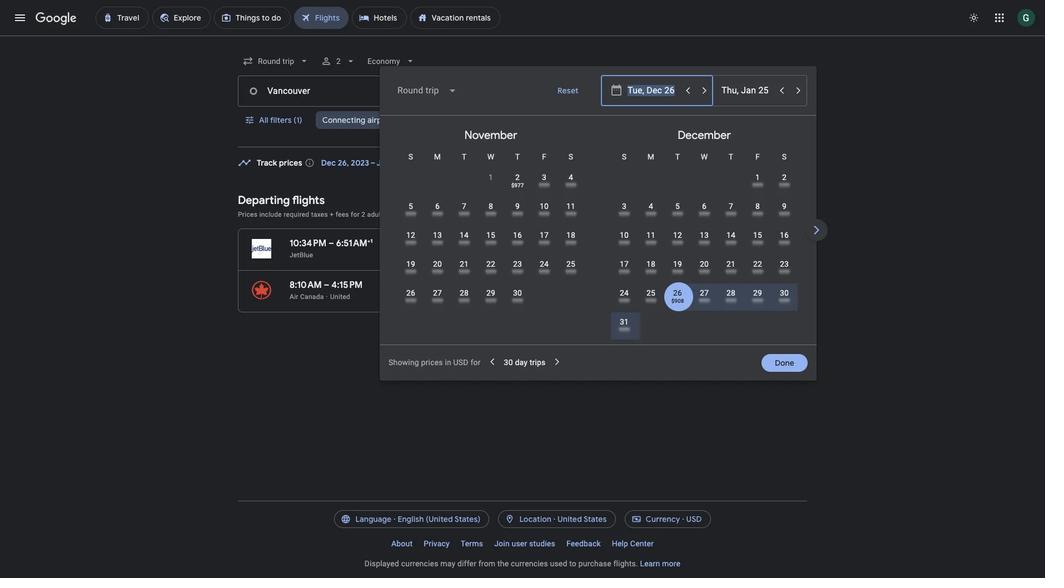 Task type: vqa. For each thing, say whether or not it's contained in the screenshot.
Sun, Dec 3 element
yes



Task type: describe. For each thing, give the bounding box(es) containing it.
10:34 pm
[[290, 238, 327, 249]]

price
[[584, 115, 603, 125]]

ewr
[[473, 293, 487, 301]]

0 horizontal spatial may
[[441, 560, 456, 569]]

5 ???? for tue, dec 5 element
[[673, 202, 684, 218]]

duration
[[751, 115, 784, 125]]

reset
[[558, 86, 579, 96]]

to
[[570, 560, 577, 569]]

30 for sat, dec 30 'element'
[[781, 289, 790, 298]]

find the best price region
[[238, 156, 808, 185]]

???? for tue, nov 28 element
[[459, 298, 470, 304]]

tue, nov 7 element
[[462, 201, 467, 212]]

5 for total duration 5 hr 5 min. element
[[455, 280, 460, 291]]

w for november
[[488, 152, 495, 161]]

feedback
[[567, 540, 601, 549]]

fri, nov 10 element
[[540, 201, 549, 212]]

5 hr 5 min yvr – ewr
[[455, 280, 495, 301]]

Departure time: 8:10 AM. text field
[[290, 280, 322, 291]]

help center
[[612, 540, 654, 549]]

31 row
[[611, 312, 638, 343]]

29 for fri, dec 29 element
[[754, 289, 763, 298]]

total duration 5 hr 5 min. element
[[455, 280, 528, 293]]

track prices
[[257, 158, 303, 168]]

main menu image
[[13, 11, 27, 24]]

25 for sat, nov 25 element
[[567, 260, 576, 269]]

tue, dec 26, departure date. element
[[674, 288, 683, 299]]

26 $908
[[672, 289, 685, 304]]

26 for 26 $908
[[674, 289, 683, 298]]

november
[[465, 129, 518, 142]]

16 ???? for the thu, nov 16 'element'
[[513, 231, 523, 246]]

26,
[[338, 158, 349, 168]]

2 inside 512 kg co 2
[[647, 283, 650, 293]]

8:10 am
[[290, 280, 322, 291]]

???? for mon, dec 4 element
[[646, 211, 657, 218]]

tue, nov 21 element
[[460, 259, 469, 270]]

co for 512
[[633, 280, 647, 291]]

apply.
[[502, 211, 521, 219]]

by:
[[779, 209, 790, 219]]

28 for tue, nov 28 element
[[460, 289, 469, 298]]

mon, nov 6 element
[[436, 201, 440, 212]]

2 s from the left
[[569, 152, 574, 161]]

???? for the tue, nov 14 element
[[459, 240, 470, 246]]

help
[[612, 540, 629, 549]]

wed, dec 20 element
[[700, 259, 709, 270]]

mon, nov 20 element
[[433, 259, 442, 270]]

20 for wed, dec 20 element
[[700, 260, 709, 269]]

sat, dec 9 element
[[783, 201, 787, 212]]

???? for the thu, nov 30 element
[[513, 298, 523, 304]]

sort by:
[[761, 209, 790, 219]]

airports
[[368, 115, 397, 125]]

1 inside 10:34 pm – 6:51 am + 1
[[371, 238, 373, 245]]

???? for fri, dec 1 element
[[753, 182, 764, 189]]

fri, dec 8 element
[[756, 201, 761, 212]]

21 ???? for thu, dec 21 element
[[726, 260, 737, 275]]

row containing 17
[[611, 254, 798, 285]]

emissions
[[685, 115, 721, 125]]

4 ???? for mon, dec 4 element
[[646, 202, 657, 218]]

language
[[356, 515, 392, 525]]

28 ???? for thu, dec 28 "element"
[[726, 289, 737, 304]]

 image inside departing flights main content
[[326, 293, 328, 301]]

1 s from the left
[[409, 152, 414, 161]]

assistance
[[557, 211, 591, 219]]

19 ???? for sun, nov 19 element
[[406, 260, 417, 275]]

connecting
[[323, 115, 366, 125]]

sat, dec 16 element
[[781, 230, 790, 241]]

showing
[[389, 358, 419, 367]]

sun, nov 26 element
[[407, 288, 416, 299]]

24 for sun, dec 24 element
[[620, 289, 629, 298]]

???? for sun, nov 19 element
[[406, 269, 417, 275]]

27 for 'mon, nov 27' element
[[433, 289, 442, 298]]

passenger
[[523, 211, 555, 219]]

???? for fri, dec 29 element
[[753, 298, 764, 304]]

mon, nov 13 element
[[433, 230, 442, 241]]

thu, nov 23 element
[[514, 259, 522, 270]]

???? for mon, dec 18 element on the right of page
[[646, 269, 657, 275]]

user
[[512, 540, 528, 549]]

$981
[[744, 280, 763, 291]]

november row group
[[384, 120, 598, 341]]

sat, nov 25 element
[[567, 259, 576, 270]]

and
[[445, 211, 457, 219]]

hr for 5
[[462, 280, 471, 291]]

f for december
[[756, 152, 761, 161]]

908 US dollars text field
[[742, 238, 763, 249]]

privacy
[[424, 540, 450, 549]]

min for 5 hr 17 min
[[483, 238, 498, 249]]

about
[[392, 540, 413, 549]]

sat, nov 4 element
[[569, 172, 574, 183]]

Departure text field
[[628, 76, 679, 106]]

13 for mon, nov 13 element
[[433, 231, 442, 240]]

13 ???? for mon, nov 13 element
[[432, 231, 443, 246]]

center
[[631, 540, 654, 549]]

united states
[[558, 515, 607, 525]]

???? for "sat, nov 11" element
[[566, 211, 577, 218]]

9 ???? for 'sat, dec 9' element in the top right of the page
[[780, 202, 790, 218]]

???? for sat, dec 2 element
[[780, 182, 790, 189]]

prices include required taxes + fees for 2 adults. optional charges and bag fees may apply. passenger assistance
[[238, 211, 591, 219]]

feedback link
[[561, 535, 607, 553]]

1 vertical spatial usd
[[687, 515, 702, 525]]

17 for sun, dec 17 element
[[620, 260, 629, 269]]

airlines
[[478, 115, 506, 125]]

prices for showing
[[421, 358, 443, 367]]

english
[[398, 515, 424, 525]]

$908 inside row
[[672, 298, 685, 304]]

thu, nov 9 element
[[516, 201, 520, 212]]

14 ???? for the tue, nov 14 element
[[459, 231, 470, 246]]

displayed currencies may differ from the currencies used to purchase flights. learn more
[[365, 560, 681, 569]]

5 up ewr
[[473, 280, 478, 291]]

11 ???? for mon, dec 11 element
[[646, 231, 657, 246]]

tue, nov 14 element
[[460, 230, 469, 241]]

981 US dollars text field
[[744, 280, 763, 291]]

total duration 5 hr 17 min. element
[[455, 238, 528, 251]]

2 t from the left
[[516, 152, 520, 161]]

24 ???? for sun, dec 24 element
[[619, 289, 630, 304]]

-
[[606, 294, 608, 302]]

departing flights main content
[[238, 156, 808, 322]]

8 ???? for fri, dec 8 element
[[753, 202, 764, 218]]

emissions
[[623, 294, 655, 302]]

departing
[[238, 194, 290, 208]]

13 ???? for wed, dec 13 element on the right top of the page
[[700, 231, 710, 246]]

2 fees from the left
[[472, 211, 486, 219]]

sun, nov 12 element
[[407, 230, 416, 241]]

adults.
[[368, 211, 389, 219]]

row containing 19
[[398, 254, 585, 285]]

1 fees from the left
[[336, 211, 349, 219]]

sun, dec 10 element
[[620, 230, 629, 241]]

row containing 12
[[398, 225, 585, 256]]

2 ????
[[780, 173, 790, 189]]

5 hr 17 min
[[455, 238, 498, 249]]

0 horizontal spatial usd
[[454, 358, 469, 367]]

0 vertical spatial +
[[330, 211, 334, 219]]

13 for wed, dec 13 element on the right top of the page
[[700, 231, 709, 240]]

5 ???? for sun, nov 5 element
[[406, 202, 417, 218]]

row containing 3
[[611, 196, 798, 228]]

17 ???? for fri, nov 17 element
[[539, 231, 550, 246]]

30 ???? for the thu, nov 30 element
[[513, 289, 523, 304]]

nonstop flight. element
[[528, 238, 562, 251]]

???? for 'sat, dec 9' element in the top right of the page
[[780, 211, 790, 218]]

for inside departing flights main content
[[351, 211, 360, 219]]

reset button
[[545, 77, 593, 104]]

12 for "sun, nov 12" element
[[407, 231, 416, 240]]

times button
[[626, 111, 674, 129]]

3 t from the left
[[676, 152, 681, 161]]

bag
[[459, 211, 470, 219]]

6 for "wed, dec 6" element
[[703, 202, 707, 211]]

15 for wed, nov 15 "element" in the left top of the page
[[487, 231, 496, 240]]

???? for tue, nov 21 element
[[459, 269, 470, 275]]

mon, dec 25 element
[[647, 288, 656, 299]]

thu, nov 30 element
[[514, 288, 522, 299]]

???? for mon, dec 11 element
[[646, 240, 657, 246]]

30 left day
[[504, 358, 513, 367]]

thu, nov 2 element
[[516, 172, 520, 183]]

8 for "wed, nov 8" element
[[489, 202, 494, 211]]

2 inside popup button
[[337, 57, 341, 66]]

learn more about tracked prices image
[[305, 158, 315, 168]]

w for december
[[701, 152, 708, 161]]

18 for mon, dec 18 element on the right of page
[[647, 260, 656, 269]]

4 for mon, dec 4 element
[[649, 202, 654, 211]]

30 day trips
[[504, 358, 546, 367]]

10:34 pm – 6:51 am + 1
[[290, 238, 373, 249]]

1 horizontal spatial for
[[471, 358, 481, 367]]

Arrival time: 4:15 PM. text field
[[332, 280, 363, 291]]

required
[[284, 211, 310, 219]]

done
[[776, 358, 795, 368]]

29 ???? for wed, nov 29 element
[[486, 289, 497, 304]]

wed, nov 8 element
[[489, 201, 494, 212]]

clear connecting airports image
[[394, 107, 420, 134]]

displayed
[[365, 560, 399, 569]]

22 ???? for wed, nov 22 element
[[486, 260, 497, 275]]

join user studies
[[495, 540, 556, 549]]

4 t from the left
[[729, 152, 734, 161]]

– inside 5 hr 5 min yvr – ewr
[[468, 293, 473, 301]]

512
[[606, 280, 619, 291]]

connecting airports
[[323, 115, 397, 125]]

co for 602
[[635, 238, 649, 249]]

sun, nov 19 element
[[407, 259, 416, 270]]

dec
[[321, 158, 336, 168]]

nonstop
[[528, 238, 562, 249]]

2 currencies from the left
[[511, 560, 549, 569]]

bag fees button
[[459, 211, 486, 219]]

3 s from the left
[[622, 152, 627, 161]]

all
[[259, 115, 269, 125]]

12 for tue, dec 12 element at the top of the page
[[674, 231, 683, 240]]

learn
[[641, 560, 661, 569]]

wed, dec 27 element
[[700, 288, 709, 299]]

2 inside 602 kg co 2
[[649, 242, 653, 251]]

fri, dec 29 element
[[754, 288, 763, 299]]

all filters (1) button
[[238, 107, 311, 134]]

mon, dec 4 element
[[649, 201, 654, 212]]

join
[[495, 540, 510, 549]]

???? for wed, dec 20 element
[[700, 269, 710, 275]]

9 ???? for thu, nov 9 element
[[513, 202, 523, 218]]

1 round from the top
[[733, 252, 751, 260]]

28 for thu, dec 28 "element"
[[727, 289, 736, 298]]

$977
[[512, 182, 524, 189]]

4:15 pm
[[332, 280, 363, 291]]

english (united states)
[[398, 515, 481, 525]]

prices
[[238, 211, 258, 219]]

wed, nov 22 element
[[487, 259, 496, 270]]

1 button
[[478, 172, 505, 199]]

6 ???? for "wed, dec 6" element
[[700, 202, 710, 218]]

1 ????
[[753, 173, 764, 189]]

17 for fri, nov 17 element
[[540, 231, 549, 240]]

none search field containing november
[[238, 48, 1025, 381]]

trips
[[530, 358, 546, 367]]

8 for fri, dec 8 element
[[756, 202, 761, 211]]

stops button
[[421, 111, 467, 129]]

december
[[678, 129, 732, 142]]

???? for sat, nov 18 element
[[566, 240, 577, 246]]

2 $977
[[512, 173, 524, 189]]

fri, dec 15 element
[[754, 230, 763, 241]]

1 trip from the top
[[752, 252, 763, 260]]

23 ???? for thu, nov 23 element
[[513, 260, 523, 275]]

this price for this flight doesn't include overhead bin access. if you need a carry-on bag, use the bags filter to update prices. image
[[728, 237, 742, 250]]

price button
[[577, 111, 622, 129]]

december row group
[[598, 120, 812, 343]]

studies
[[530, 540, 556, 549]]

tue, dec 12 element
[[674, 230, 683, 241]]

all filters (1)
[[259, 115, 303, 125]]

thu, nov 16 element
[[514, 230, 522, 241]]

???? for wed, nov 29 element
[[486, 298, 497, 304]]

14 for the tue, nov 14 element
[[460, 231, 469, 240]]

thu, dec 21 element
[[727, 259, 736, 270]]

(1)
[[294, 115, 303, 125]]

mon, nov 27 element
[[433, 288, 442, 299]]

???? for sun, nov 26 element
[[406, 298, 417, 304]]

dec 26, 2023 – jan 25, 2024
[[321, 158, 424, 168]]

Return text field
[[722, 76, 773, 106]]

wed, dec 6 element
[[703, 201, 707, 212]]

14 for thu, dec 14 element
[[727, 231, 736, 240]]

row containing 5
[[398, 196, 585, 228]]

mon, dec 18 element
[[647, 259, 656, 270]]

2 inside 2 ????
[[783, 173, 787, 182]]

learn more link
[[641, 560, 681, 569]]

canada
[[300, 293, 324, 301]]



Task type: locate. For each thing, give the bounding box(es) containing it.
8 right bag fees button
[[489, 202, 494, 211]]

15 ???? up wed, nov 22 element
[[486, 231, 497, 246]]

11 ???? inside december row group
[[646, 231, 657, 246]]

1 horizontal spatial may
[[487, 211, 501, 219]]

5 left charges
[[409, 202, 413, 211]]

19 ???? up sun, nov 26 element
[[406, 260, 417, 275]]

None text field
[[238, 76, 413, 107]]

14 left '$908' text field
[[727, 231, 736, 240]]

???? for fri, nov 10 element
[[539, 211, 550, 218]]

5 ???? up tue, dec 12 element at the top of the page
[[673, 202, 684, 218]]

29 ????
[[486, 289, 497, 304], [753, 289, 764, 304]]

row containing 10
[[611, 225, 798, 256]]

29 ???? right thu, dec 28 "element"
[[753, 289, 764, 304]]

2 7 ???? from the left
[[726, 202, 737, 218]]

0 horizontal spatial 6
[[436, 202, 440, 211]]

1 16 ???? from the left
[[513, 231, 523, 246]]

3 inside november "row group"
[[542, 173, 547, 182]]

currencies down privacy link
[[402, 560, 439, 569]]

0 horizontal spatial 3
[[542, 173, 547, 182]]

8 inside november "row group"
[[489, 202, 494, 211]]

???? for tue, dec 19 element
[[673, 269, 684, 275]]

25 ???? inside december row group
[[646, 289, 657, 304]]

2 trip from the top
[[752, 294, 763, 302]]

2 21 ???? from the left
[[726, 260, 737, 275]]

0 horizontal spatial 20 ????
[[432, 260, 443, 275]]

???? for thu, dec 21 element
[[726, 269, 737, 275]]

16
[[514, 231, 522, 240], [781, 231, 790, 240]]

2 21 from the left
[[727, 260, 736, 269]]

13 down charges
[[433, 231, 442, 240]]

28 ???? inside november "row group"
[[459, 289, 470, 304]]

21 ???? down the this price for this flight doesn't include overhead bin access. if you need a carry-on bag, use the bags filter to update prices. icon
[[726, 260, 737, 275]]

1 23 ???? from the left
[[513, 260, 523, 275]]

min inside 5 hr 5 min yvr – ewr
[[480, 280, 495, 291]]

???? for thu, nov 23 element
[[513, 269, 523, 275]]

may inside departing flights main content
[[487, 211, 501, 219]]

27 ????
[[432, 289, 443, 304], [700, 289, 710, 304]]

1 horizontal spatial f
[[756, 152, 761, 161]]

1 horizontal spatial 21 ????
[[726, 260, 737, 275]]

0 horizontal spatial 17
[[473, 238, 481, 249]]

grid
[[384, 120, 1025, 352]]

???? for fri, nov 24 'element'
[[539, 269, 550, 275]]

5 ???? left charges
[[406, 202, 417, 218]]

???? for fri, dec 8 element
[[753, 211, 764, 218]]

6 inside december row group
[[703, 202, 707, 211]]

11 ????
[[566, 202, 577, 218], [646, 231, 657, 246]]

0 horizontal spatial 17 ????
[[539, 231, 550, 246]]

1 horizontal spatial w
[[701, 152, 708, 161]]

27 ???? for wed, dec 27 element
[[700, 289, 710, 304]]

bags
[[536, 115, 554, 125]]

4 ???? inside november "row group"
[[566, 173, 577, 189]]

10 ???? inside november "row group"
[[539, 202, 550, 218]]

29
[[487, 289, 496, 298], [754, 289, 763, 298]]

co right sun, dec 10 element
[[635, 238, 649, 249]]

1 for 1
[[489, 173, 494, 182]]

2 f from the left
[[756, 152, 761, 161]]

30 for the thu, nov 30 element
[[514, 289, 522, 298]]

1 16 from the left
[[514, 231, 522, 240]]

24 ???? inside december row group
[[619, 289, 630, 304]]

24 inside november "row group"
[[540, 260, 549, 269]]

???? for the fri, dec 15 element
[[753, 240, 764, 246]]

0 horizontal spatial 20
[[433, 260, 442, 269]]

m for november
[[434, 152, 441, 161]]

1 horizontal spatial 16
[[781, 231, 790, 240]]

22 ????
[[486, 260, 497, 275], [753, 260, 764, 275]]

thu, dec 7 element
[[729, 201, 734, 212]]

1 27 ???? from the left
[[432, 289, 443, 304]]

0 horizontal spatial 10
[[540, 202, 549, 211]]

5 ????
[[406, 202, 417, 218], [673, 202, 684, 218]]

18 ???? for sat, nov 18 element
[[566, 231, 577, 246]]

trip down '$908' text field
[[752, 252, 763, 260]]

16 ???? down by:
[[780, 231, 790, 246]]

currencies down join user studies link
[[511, 560, 549, 569]]

???? for sun, dec 24 element
[[619, 298, 630, 304]]

2 12 ???? from the left
[[673, 231, 684, 246]]

2 28 ???? from the left
[[726, 289, 737, 304]]

18 for sat, nov 18 element
[[567, 231, 576, 240]]

0 vertical spatial round
[[733, 252, 751, 260]]

sort by: button
[[757, 204, 808, 224]]

0 vertical spatial –
[[329, 238, 334, 249]]

20 left thu, dec 21 element
[[700, 260, 709, 269]]

30 ???? right fri, dec 29 element
[[780, 289, 790, 304]]

1 15 from the left
[[487, 231, 496, 240]]

12 ???? for "sun, nov 12" element
[[406, 231, 417, 246]]

kg up -14% emissions
[[621, 280, 631, 291]]

19 ???? inside november "row group"
[[406, 260, 417, 275]]

19 ???? inside december row group
[[673, 260, 684, 275]]

fees right bag
[[472, 211, 486, 219]]

2 9 ???? from the left
[[780, 202, 790, 218]]

14
[[460, 231, 469, 240], [727, 231, 736, 240]]

8 left sort
[[756, 202, 761, 211]]

25
[[567, 260, 576, 269], [647, 289, 656, 298]]

1 vertical spatial 10 ????
[[619, 231, 630, 246]]

wed, nov 1 element
[[489, 172, 494, 183]]

???? for sat, dec 16 element
[[780, 240, 790, 246]]

15 for the fri, dec 15 element
[[754, 231, 763, 240]]

10 ???? up sun, dec 17 element
[[619, 231, 630, 246]]

row
[[478, 162, 585, 199], [745, 162, 798, 199], [398, 196, 585, 228], [611, 196, 798, 228], [398, 225, 585, 256], [611, 225, 798, 256], [398, 254, 585, 285], [611, 254, 798, 285], [398, 283, 531, 314], [611, 283, 798, 314]]

1 w from the left
[[488, 152, 495, 161]]

1 23 from the left
[[514, 260, 522, 269]]

7 ???? up thu, dec 14 element
[[726, 202, 737, 218]]

round down the this price for this flight doesn't include overhead bin access. if you need a carry-on bag, use the bags filter to update prices. icon
[[733, 252, 751, 260]]

1 left sat, dec 2 element
[[756, 173, 761, 182]]

kg for 602
[[623, 238, 633, 249]]

2 27 ???? from the left
[[700, 289, 710, 304]]

15 inside november "row group"
[[487, 231, 496, 240]]

26 ????
[[406, 289, 417, 304]]

2 w from the left
[[701, 152, 708, 161]]

in
[[445, 358, 452, 367]]

2 6 from the left
[[703, 202, 707, 211]]

2 19 ???? from the left
[[673, 260, 684, 275]]

5 up yvr
[[455, 280, 460, 291]]

0 horizontal spatial 29 ????
[[486, 289, 497, 304]]

27 inside december row group
[[700, 289, 709, 298]]

20 ????
[[432, 260, 443, 275], [700, 260, 710, 275]]

1 8 ???? from the left
[[486, 202, 497, 218]]

0 horizontal spatial 21
[[460, 260, 469, 269]]

16 inside november "row group"
[[514, 231, 522, 240]]

1 7 ???? from the left
[[459, 202, 470, 218]]

tue, dec 5 element
[[676, 201, 680, 212]]

3 ????
[[539, 173, 550, 189], [619, 202, 630, 218]]

1 hr from the top
[[462, 238, 471, 249]]

17 ???? for sun, dec 17 element
[[619, 260, 630, 275]]

6 ????
[[432, 202, 443, 218], [700, 202, 710, 218]]

1 21 ???? from the left
[[459, 260, 470, 275]]

united down 4:15 pm
[[330, 293, 351, 301]]

None field
[[238, 51, 315, 71], [364, 51, 421, 71], [389, 77, 466, 104], [238, 51, 315, 71], [364, 51, 421, 71], [389, 77, 466, 104]]

Departure text field
[[628, 76, 679, 106]]

12
[[407, 231, 416, 240], [674, 231, 683, 240]]

1 horizontal spatial 18 ????
[[646, 260, 657, 275]]

22 ???? for fri, dec 22 element
[[753, 260, 764, 275]]

m down the times popup button
[[648, 152, 655, 161]]

2 7 from the left
[[729, 202, 734, 211]]

the
[[498, 560, 509, 569]]

5 inside november "row group"
[[409, 202, 413, 211]]

14 ???? left '$908' text field
[[726, 231, 737, 246]]

8 ???? inside december row group
[[753, 202, 764, 218]]

13 inside november "row group"
[[433, 231, 442, 240]]

4 ???? up "sat, nov 11" element
[[566, 173, 577, 189]]

1 6 from the left
[[436, 202, 440, 211]]

12 ???? down prices include required taxes + fees for 2 adults. optional charges and bag fees may apply. passenger assistance
[[406, 231, 417, 246]]

1 horizontal spatial 26
[[674, 289, 683, 298]]

2 5 ???? from the left
[[673, 202, 684, 218]]

16 inside december row group
[[781, 231, 790, 240]]

24 ???? inside november "row group"
[[539, 260, 550, 275]]

sun, nov 5 element
[[409, 201, 413, 212]]

1 horizontal spatial 8
[[756, 202, 761, 211]]

1 m from the left
[[434, 152, 441, 161]]

2 14 ???? from the left
[[726, 231, 737, 246]]

1 14 from the left
[[460, 231, 469, 240]]

loading results progress bar
[[0, 36, 1046, 38]]

0 horizontal spatial 12 ????
[[406, 231, 417, 246]]

10 inside november "row group"
[[540, 202, 549, 211]]

15 ????
[[486, 231, 497, 246], [753, 231, 764, 246]]

0 vertical spatial 10 ????
[[539, 202, 550, 218]]

0 horizontal spatial fees
[[336, 211, 349, 219]]

15 ???? for the fri, dec 15 element
[[753, 231, 764, 246]]

25 ????
[[566, 260, 577, 275], [646, 289, 657, 304]]

3 ???? up sun, dec 10 element
[[619, 202, 630, 218]]

5 right mon, nov 13 element
[[455, 238, 460, 249]]

emissions button
[[678, 111, 740, 129]]

8 ???? right bag fees button
[[486, 202, 497, 218]]

4 left tue, dec 5 element
[[649, 202, 654, 211]]

$908
[[742, 238, 763, 249], [672, 298, 685, 304]]

include
[[260, 211, 282, 219]]

1 horizontal spatial 16 ????
[[780, 231, 790, 246]]

21 ???? inside november "row group"
[[459, 260, 470, 275]]

29 inside november "row group"
[[487, 289, 496, 298]]

24 ???? for fri, nov 24 'element'
[[539, 260, 550, 275]]

30 ???? right wed, nov 29 element
[[513, 289, 523, 304]]

(united
[[426, 515, 453, 525]]

0 horizontal spatial 27
[[433, 289, 442, 298]]

fri, nov 24 element
[[540, 259, 549, 270]]

charges
[[419, 211, 444, 219]]

18 down assistance
[[567, 231, 576, 240]]

4 inside december row group
[[649, 202, 654, 211]]

$908 up round trip
[[742, 238, 763, 249]]

4 ???? for sat, nov 4 element
[[566, 173, 577, 189]]

1 vertical spatial united
[[558, 515, 582, 525]]

27 left yvr
[[433, 289, 442, 298]]

prices for track
[[279, 158, 303, 168]]

prices left in
[[421, 358, 443, 367]]

terms link
[[456, 535, 489, 553]]

13
[[433, 231, 442, 240], [700, 231, 709, 240]]

airlines button
[[471, 111, 525, 129]]

20 ???? inside december row group
[[700, 260, 710, 275]]

0 horizontal spatial 10 ????
[[539, 202, 550, 218]]

11 for "sat, nov 11" element
[[567, 202, 576, 211]]

2 19 from the left
[[674, 260, 683, 269]]

used
[[551, 560, 568, 569]]

22 inside november "row group"
[[487, 260, 496, 269]]

0 vertical spatial 18 ????
[[566, 231, 577, 246]]

11 right fri, nov 10 element
[[567, 202, 576, 211]]

11 inside november "row group"
[[567, 202, 576, 211]]

+ down adults.
[[368, 238, 371, 245]]

1 26 from the left
[[407, 289, 416, 298]]

1 19 from the left
[[407, 260, 416, 269]]

1 vertical spatial –
[[324, 280, 330, 291]]

21 down 5 hr 17 min
[[460, 260, 469, 269]]

14 inside december row group
[[727, 231, 736, 240]]

3 left mon, dec 4 element
[[623, 202, 627, 211]]

22 for wed, nov 22 element
[[487, 260, 496, 269]]

1 vertical spatial trip
[[752, 294, 763, 302]]

7 ???? for thu, dec 7 'element'
[[726, 202, 737, 218]]

11 ???? inside november "row group"
[[566, 202, 577, 218]]

w inside december row group
[[701, 152, 708, 161]]

19 ????
[[406, 260, 417, 275], [673, 260, 684, 275]]

5 for tue, dec 5 element
[[676, 202, 680, 211]]

1 7 from the left
[[462, 202, 467, 211]]

next image
[[804, 217, 831, 244]]

0 vertical spatial trip
[[752, 252, 763, 260]]

united inside departing flights main content
[[330, 293, 351, 301]]

1 20 from the left
[[433, 260, 442, 269]]

???? for tue, dec 5 element
[[673, 211, 684, 218]]

sat, dec 23 element
[[781, 259, 790, 270]]

26 up , 908 us dollars element
[[674, 289, 683, 298]]

0 horizontal spatial 4
[[569, 173, 574, 182]]

27 ???? inside december row group
[[700, 289, 710, 304]]

2 round from the top
[[733, 294, 751, 302]]

s up sat, dec 2 element
[[783, 152, 787, 161]]

w up wed, nov 1 element
[[488, 152, 495, 161]]

???? for mon, nov 13 element
[[432, 240, 443, 246]]

14 ???? down bag
[[459, 231, 470, 246]]

25 ???? left 26 $908
[[646, 289, 657, 304]]

wed, nov 29 element
[[487, 288, 496, 299]]

15 ???? up round trip
[[753, 231, 764, 246]]

8 ???? inside november "row group"
[[486, 202, 497, 218]]

2 29 ???? from the left
[[753, 289, 764, 304]]

0 vertical spatial may
[[487, 211, 501, 219]]

connecting airports button
[[316, 107, 416, 134]]

21 for thu, dec 21 element
[[727, 260, 736, 269]]

2 15 from the left
[[754, 231, 763, 240]]

1 12 from the left
[[407, 231, 416, 240]]

2 16 from the left
[[781, 231, 790, 240]]

10 ???? up fri, nov 17 element
[[539, 202, 550, 218]]

???? for the thu, nov 16 'element'
[[513, 240, 523, 246]]

12 ???? for tue, dec 12 element at the top of the page
[[673, 231, 684, 246]]

2 12 from the left
[[674, 231, 683, 240]]

8 inside december row group
[[756, 202, 761, 211]]

5 inside december row group
[[676, 202, 680, 211]]

???? for sun, dec 3 "element" at the right top of the page
[[619, 211, 630, 218]]

2 23 from the left
[[781, 260, 790, 269]]

for right in
[[471, 358, 481, 367]]

20 ???? for mon, nov 20 element
[[432, 260, 443, 275]]

1 5 ???? from the left
[[406, 202, 417, 218]]

0 horizontal spatial 8 ????
[[486, 202, 497, 218]]

co
[[635, 238, 649, 249], [633, 280, 647, 291]]

2 6 ???? from the left
[[700, 202, 710, 218]]

1 horizontal spatial 6
[[703, 202, 707, 211]]

1 vertical spatial 3 ????
[[619, 202, 630, 218]]

1 inside button
[[489, 173, 494, 182]]

12 ???? up tue, dec 19 element
[[673, 231, 684, 246]]

7 ???? inside november "row group"
[[459, 202, 470, 218]]

4 inside november "row group"
[[569, 173, 574, 182]]

14 inside november "row group"
[[460, 231, 469, 240]]

2 13 from the left
[[700, 231, 709, 240]]

1 horizontal spatial 1
[[489, 173, 494, 182]]

hr up yvr
[[462, 280, 471, 291]]

+ inside 10:34 pm – 6:51 am + 1
[[368, 238, 371, 245]]

1 vertical spatial co
[[633, 280, 647, 291]]

– up canada on the left of page
[[324, 280, 330, 291]]

fri, nov 17 element
[[540, 230, 549, 241]]

s right the 25,
[[409, 152, 414, 161]]

???? for sun, dec 31 element
[[619, 327, 630, 333]]

21 inside december row group
[[727, 260, 736, 269]]

14 ???? for thu, dec 14 element
[[726, 231, 737, 246]]

1 horizontal spatial fees
[[472, 211, 486, 219]]

???? for wed, nov 22 element
[[486, 269, 497, 275]]

0 horizontal spatial 14 ????
[[459, 231, 470, 246]]

0 horizontal spatial 28 ????
[[459, 289, 470, 304]]

1 28 from the left
[[460, 289, 469, 298]]

???? for wed, dec 27 element
[[700, 298, 710, 304]]

25 right sun, dec 24 element
[[647, 289, 656, 298]]

6 inside november "row group"
[[436, 202, 440, 211]]

prices left learn more about tracked prices icon
[[279, 158, 303, 168]]

0 vertical spatial 18
[[567, 231, 576, 240]]

15 up round trip
[[754, 231, 763, 240]]

1 horizontal spatial 12 ????
[[673, 231, 684, 246]]

7 ???? inside december row group
[[726, 202, 737, 218]]

2 hr from the top
[[462, 280, 471, 291]]

23 ???? inside december row group
[[780, 260, 790, 275]]

30 ???? inside december row group
[[780, 289, 790, 304]]

9 ???? inside december row group
[[780, 202, 790, 218]]

1 horizontal spatial 15
[[754, 231, 763, 240]]

1 29 ???? from the left
[[486, 289, 497, 304]]

3 for sun, dec 3 "element" at the right top of the page
[[623, 202, 627, 211]]

1 vertical spatial 24
[[620, 289, 629, 298]]

21 inside november "row group"
[[460, 260, 469, 269]]

18 ???? down assistance
[[566, 231, 577, 246]]

1 vertical spatial 4 ????
[[646, 202, 657, 218]]

showing prices in usd for
[[389, 358, 481, 367]]

???? for "wed, dec 6" element
[[700, 211, 710, 218]]

1 9 ???? from the left
[[513, 202, 523, 218]]

19 inside december row group
[[674, 260, 683, 269]]

12 left wed, dec 13 element on the right top of the page
[[674, 231, 683, 240]]

6 right tue, dec 5 element
[[703, 202, 707, 211]]

1 vertical spatial kg
[[621, 280, 631, 291]]

1 currencies from the left
[[402, 560, 439, 569]]

1 12 ???? from the left
[[406, 231, 417, 246]]

1 vertical spatial min
[[480, 280, 495, 291]]

0 horizontal spatial 15
[[487, 231, 496, 240]]

3 ???? for sun, dec 3 "element" at the right top of the page
[[619, 202, 630, 218]]

2 horizontal spatial 17
[[620, 260, 629, 269]]

2 16 ???? from the left
[[780, 231, 790, 246]]

9 for thu, nov 9 element
[[516, 202, 520, 211]]

1 14 ???? from the left
[[459, 231, 470, 246]]

4
[[569, 173, 574, 182], [649, 202, 654, 211]]

???? for thu, dec 7 'element'
[[726, 211, 737, 218]]

hr inside the total duration 5 hr 17 min. element
[[462, 238, 471, 249]]

29 ???? inside november "row group"
[[486, 289, 497, 304]]

27 left thu, dec 28 "element"
[[700, 289, 709, 298]]

0 horizontal spatial for
[[351, 211, 360, 219]]

25 ???? right fri, nov 24 'element'
[[566, 260, 577, 275]]

1 t from the left
[[462, 152, 467, 161]]

3 ???? inside row
[[619, 202, 630, 218]]

6
[[436, 202, 440, 211], [703, 202, 707, 211]]

sat, dec 2 element
[[783, 172, 787, 183]]

0 horizontal spatial 6 ????
[[432, 202, 443, 218]]

22 for fri, dec 22 element
[[754, 260, 763, 269]]

28 ???? left the 981 us dollars text field
[[726, 289, 737, 304]]

6 for mon, nov 6 element
[[436, 202, 440, 211]]

round
[[733, 252, 751, 260], [733, 294, 751, 302]]

f up fri, nov 3 element
[[542, 152, 547, 161]]

12 ???? inside december row group
[[673, 231, 684, 246]]

currencies
[[402, 560, 439, 569], [511, 560, 549, 569]]

duration button
[[745, 111, 802, 129]]

1 horizontal spatial 20
[[700, 260, 709, 269]]

3 right thu, nov 2 element
[[542, 173, 547, 182]]

27 for wed, dec 27 element
[[700, 289, 709, 298]]

???? for "sun, nov 12" element
[[406, 240, 417, 246]]

9 ???? right sort
[[780, 202, 790, 218]]

2 22 from the left
[[754, 260, 763, 269]]

2023 – jan
[[351, 158, 390, 168]]

wed, dec 13 element
[[700, 230, 709, 241]]

fees right taxes
[[336, 211, 349, 219]]

swap origin and destination. image
[[408, 85, 422, 98]]

fri, nov 3 element
[[542, 172, 547, 183]]

prices inside find the best price region
[[279, 158, 303, 168]]

0 horizontal spatial 3 ????
[[539, 173, 550, 189]]

???? for "tue, nov 7" element
[[459, 211, 470, 218]]

w down december
[[701, 152, 708, 161]]

0 horizontal spatial 24 ????
[[539, 260, 550, 275]]

departing flights
[[238, 194, 325, 208]]

help center link
[[607, 535, 660, 553]]

???? for sat, nov 25 element
[[566, 269, 577, 275]]

1 horizontal spatial 17 ????
[[619, 260, 630, 275]]

17 ???? inside december row group
[[619, 260, 630, 275]]

14 ???? inside december row group
[[726, 231, 737, 246]]

2 20 ???? from the left
[[700, 260, 710, 275]]

tue, nov 28 element
[[460, 288, 469, 299]]

7 right and
[[462, 202, 467, 211]]

19 right mon, dec 18 element on the right of page
[[674, 260, 683, 269]]

0 horizontal spatial 1
[[371, 238, 373, 245]]

1 22 ???? from the left
[[486, 260, 497, 275]]

0 horizontal spatial 22
[[487, 260, 496, 269]]

0 horizontal spatial 25 ????
[[566, 260, 577, 275]]

2 button
[[317, 48, 361, 75]]

3 ???? inside november "row group"
[[539, 173, 550, 189]]

28 left the 981 us dollars text field
[[727, 289, 736, 298]]

min up ewr
[[480, 280, 495, 291]]

united for united states
[[558, 515, 582, 525]]

???? for mon, nov 6 element
[[432, 211, 443, 218]]

1 horizontal spatial 28 ????
[[726, 289, 737, 304]]

usd
[[454, 358, 469, 367], [687, 515, 702, 525]]

8 ???? up the fri, dec 15 element
[[753, 202, 764, 218]]

2 9 from the left
[[783, 202, 787, 211]]

1 horizontal spatial usd
[[687, 515, 702, 525]]

28 inside november "row group"
[[460, 289, 469, 298]]

0 horizontal spatial 24
[[540, 260, 549, 269]]

row containing 26
[[398, 283, 531, 314]]

7 for "tue, nov 7" element
[[462, 202, 467, 211]]

3 ???? for fri, nov 3 element
[[539, 173, 550, 189]]

602 kg co 2
[[606, 238, 653, 251]]

15 inside december row group
[[754, 231, 763, 240]]

f up fri, dec 1 element
[[756, 152, 761, 161]]

1 horizontal spatial prices
[[421, 358, 443, 367]]

5 ???? inside december row group
[[673, 202, 684, 218]]

0 horizontal spatial 18
[[567, 231, 576, 240]]

differ
[[458, 560, 477, 569]]

kg for 512
[[621, 280, 631, 291]]

17 ????
[[539, 231, 550, 246], [619, 260, 630, 275]]

24 ????
[[539, 260, 550, 275], [619, 289, 630, 304]]

7 inside december row group
[[729, 202, 734, 211]]

co inside 512 kg co 2
[[633, 280, 647, 291]]

1 9 from the left
[[516, 202, 520, 211]]

2 14 from the left
[[727, 231, 736, 240]]

round inside the $981 round trip
[[733, 294, 751, 302]]

19 ???? for tue, dec 19 element
[[673, 260, 684, 275]]

2 13 ???? from the left
[[700, 231, 710, 246]]

, 908 us dollars element
[[672, 298, 685, 304]]

19 for tue, dec 19 element
[[674, 260, 683, 269]]

11 ???? up sat, nov 18 element
[[566, 202, 577, 218]]

13 right tue, dec 12 element at the top of the page
[[700, 231, 709, 240]]

sort
[[761, 209, 777, 219]]

0 horizontal spatial 12
[[407, 231, 416, 240]]

wed, nov 15 element
[[487, 230, 496, 241]]

30
[[514, 289, 522, 298], [781, 289, 790, 298], [504, 358, 513, 367]]

$908 inside departing flights main content
[[742, 238, 763, 249]]

, 977 us dollars element
[[512, 182, 524, 189]]

24 for fri, nov 24 'element'
[[540, 260, 549, 269]]

Departure time: 10:34 PM. text field
[[290, 238, 327, 249]]

1 horizontal spatial 25
[[647, 289, 656, 298]]

2 30 ???? from the left
[[780, 289, 790, 304]]

1 horizontal spatial united
[[558, 515, 582, 525]]

1 inside 1 ????
[[756, 173, 761, 182]]

12 down prices include required taxes + fees for 2 adults. optional charges and bag fees may apply. passenger assistance
[[407, 231, 416, 240]]

1 20 ???? from the left
[[432, 260, 443, 275]]

28 left ewr
[[460, 289, 469, 298]]

0 horizontal spatial 4 ????
[[566, 173, 577, 189]]

1 horizontal spatial 3
[[623, 202, 627, 211]]

for left adults.
[[351, 211, 360, 219]]

21
[[460, 260, 469, 269], [727, 260, 736, 269]]

20 inside december row group
[[700, 260, 709, 269]]

1 horizontal spatial 8 ????
[[753, 202, 764, 218]]

grid containing november
[[384, 120, 1025, 352]]

???? for thu, dec 14 element
[[726, 240, 737, 246]]

3
[[542, 173, 547, 182], [623, 202, 627, 211]]

0 horizontal spatial united
[[330, 293, 351, 301]]

29 ???? for fri, dec 29 element
[[753, 289, 764, 304]]

17 down passenger
[[540, 231, 549, 240]]

7 ????
[[459, 202, 470, 218], [726, 202, 737, 218]]

0 vertical spatial 3
[[542, 173, 547, 182]]

leaves vancouver international airport at 8:10 am on tuesday, december 26 and arrives at newark liberty international airport at 4:15 pm on tuesday, december 26. element
[[290, 280, 363, 291]]

1
[[489, 173, 494, 182], [756, 173, 761, 182], [371, 238, 373, 245]]

may
[[487, 211, 501, 219], [441, 560, 456, 569]]

2 28 from the left
[[727, 289, 736, 298]]

18 inside december row group
[[647, 260, 656, 269]]

16 ???? inside december row group
[[780, 231, 790, 246]]

20
[[433, 260, 442, 269], [700, 260, 709, 269]]

0 horizontal spatial 14
[[460, 231, 469, 240]]

18 ???? inside november "row group"
[[566, 231, 577, 246]]

7
[[462, 202, 467, 211], [729, 202, 734, 211]]

m inside row group
[[648, 152, 655, 161]]

2
[[337, 57, 341, 66], [516, 173, 520, 182], [783, 173, 787, 182], [362, 211, 366, 219], [649, 242, 653, 251], [647, 283, 650, 293]]

1 horizontal spatial m
[[648, 152, 655, 161]]

sat, nov 11 element
[[567, 201, 576, 212]]

2 20 from the left
[[700, 260, 709, 269]]

1 horizontal spatial 28
[[727, 289, 736, 298]]

states
[[584, 515, 607, 525]]

0 vertical spatial prices
[[279, 158, 303, 168]]

29 ???? inside december row group
[[753, 289, 764, 304]]

11 ???? up mon, dec 18 element on the right of page
[[646, 231, 657, 246]]

0 vertical spatial 4
[[569, 173, 574, 182]]

fri, dec 1 element
[[756, 172, 761, 183]]

leaves vancouver international airport at 10:34 pm on tuesday, december 26 and arrives at john f. kennedy international airport at 6:51 am on wednesday, december 27. element
[[290, 238, 373, 249]]

1 13 ???? from the left
[[432, 231, 443, 246]]

1 8 from the left
[[489, 202, 494, 211]]

16 down apply.
[[514, 231, 522, 240]]

4 ???? inside row
[[646, 202, 657, 218]]

prices inside search field
[[421, 358, 443, 367]]

1 6 ???? from the left
[[432, 202, 443, 218]]

mon, dec 11 element
[[647, 230, 656, 241]]

optional
[[391, 211, 417, 219]]

united left states
[[558, 515, 582, 525]]

1 29 from the left
[[487, 289, 496, 298]]

6 ???? inside november "row group"
[[432, 202, 443, 218]]

29 inside december row group
[[754, 289, 763, 298]]

1 left thu, nov 2 element
[[489, 173, 494, 182]]

2 15 ???? from the left
[[753, 231, 764, 246]]

1 horizontal spatial 18
[[647, 260, 656, 269]]

0 vertical spatial hr
[[462, 238, 471, 249]]

8
[[489, 202, 494, 211], [756, 202, 761, 211]]

11 for mon, dec 11 element
[[647, 231, 656, 240]]

13 inside december row group
[[700, 231, 709, 240]]

trip inside the $981 round trip
[[752, 294, 763, 302]]

2 8 from the left
[[756, 202, 761, 211]]

+
[[330, 211, 334, 219], [368, 238, 371, 245]]

23 inside december row group
[[781, 260, 790, 269]]

23 inside november "row group"
[[514, 260, 522, 269]]

track
[[257, 158, 277, 168]]

16 for sat, dec 16 element
[[781, 231, 790, 240]]

1 horizontal spatial 19
[[674, 260, 683, 269]]

???? for wed, nov 15 "element" in the left top of the page
[[486, 240, 497, 246]]

1 28 ???? from the left
[[459, 289, 470, 304]]

1 horizontal spatial +
[[368, 238, 371, 245]]

22 ???? inside november "row group"
[[486, 260, 497, 275]]

sun, dec 24 element
[[620, 288, 629, 299]]

1 vertical spatial 25 ????
[[646, 289, 657, 304]]

times
[[633, 115, 655, 125]]

4 ???? up mon, dec 11 element
[[646, 202, 657, 218]]

9 inside december row group
[[783, 202, 787, 211]]

thu, dec 28 element
[[727, 288, 736, 299]]

1 30 ???? from the left
[[513, 289, 523, 304]]

25 ???? for the mon, dec 25 element
[[646, 289, 657, 304]]

tue, dec 19 element
[[674, 259, 683, 270]]

Return text field
[[722, 76, 773, 106]]

17 ???? up 512 kg co 2
[[619, 260, 630, 275]]

sun, dec 31 element
[[620, 317, 629, 328]]

$981 round trip
[[733, 280, 763, 302]]

25 inside december row group
[[647, 289, 656, 298]]

0 vertical spatial 24 ????
[[539, 260, 550, 275]]

2 23 ???? from the left
[[780, 260, 790, 275]]

22 ???? inside december row group
[[753, 260, 764, 275]]

passenger assistance button
[[523, 211, 591, 219]]

2 26 from the left
[[674, 289, 683, 298]]

0 horizontal spatial 29
[[487, 289, 496, 298]]

change appearance image
[[961, 4, 988, 31]]

20 ???? for wed, dec 20 element
[[700, 260, 710, 275]]

3 for fri, nov 3 element
[[542, 173, 547, 182]]

4 right fri, nov 3 element
[[569, 173, 574, 182]]

1 vertical spatial 3
[[623, 202, 627, 211]]

1 horizontal spatial 24 ????
[[619, 289, 630, 304]]

20 inside november "row group"
[[433, 260, 442, 269]]

1 f from the left
[[542, 152, 547, 161]]

Arrival time: 6:51 AM on  Wednesday, December 27. text field
[[336, 238, 373, 249]]

23 for sat, dec 23 element
[[781, 260, 790, 269]]

18
[[567, 231, 576, 240], [647, 260, 656, 269]]

0 horizontal spatial 27 ????
[[432, 289, 443, 304]]

21 ???? for tue, nov 21 element
[[459, 260, 470, 275]]

row group
[[812, 120, 1025, 341]]

7 inside november "row group"
[[462, 202, 467, 211]]

7 for thu, dec 7 'element'
[[729, 202, 734, 211]]

1 22 from the left
[[487, 260, 496, 269]]

round trip
[[733, 252, 763, 260]]

1 horizontal spatial 22 ????
[[753, 260, 764, 275]]

0 horizontal spatial 26
[[407, 289, 416, 298]]

18 ???? up the mon, dec 25 element
[[646, 260, 657, 275]]

???? for sun, dec 17 element
[[619, 269, 630, 275]]

???? for 'mon, nov 27' element
[[432, 298, 443, 304]]

26
[[407, 289, 416, 298], [674, 289, 683, 298]]

602
[[606, 238, 621, 249]]

0 horizontal spatial 9 ????
[[513, 202, 523, 218]]

sat, dec 30 element
[[781, 288, 790, 299]]

0 horizontal spatial 28
[[460, 289, 469, 298]]

2 27 from the left
[[700, 289, 709, 298]]

f inside december row group
[[756, 152, 761, 161]]

f for november
[[542, 152, 547, 161]]

sun, dec 3 element
[[623, 201, 627, 212]]

22 inside december row group
[[754, 260, 763, 269]]

25 ???? inside november "row group"
[[566, 260, 577, 275]]

2 22 ???? from the left
[[753, 260, 764, 275]]

1 27 from the left
[[433, 289, 442, 298]]

1 19 ???? from the left
[[406, 260, 417, 275]]

0 horizontal spatial +
[[330, 211, 334, 219]]

27 inside november "row group"
[[433, 289, 442, 298]]

19 left mon, nov 20 element
[[407, 260, 416, 269]]

sun, dec 17 element
[[620, 259, 629, 270]]

1 13 from the left
[[433, 231, 442, 240]]

12 inside november "row group"
[[407, 231, 416, 240]]

1 vertical spatial 18 ????
[[646, 260, 657, 275]]

26 left 'mon, nov 27' element
[[407, 289, 416, 298]]

privacy link
[[419, 535, 456, 553]]

2 inside 2 $977
[[516, 173, 520, 182]]

air canada
[[290, 293, 324, 301]]

1 horizontal spatial 30 ????
[[780, 289, 790, 304]]

1 15 ???? from the left
[[486, 231, 497, 246]]

8 ???? for "wed, nov 8" element
[[486, 202, 497, 218]]

1 horizontal spatial 10
[[620, 231, 629, 240]]

None search field
[[238, 48, 1025, 381]]

4 s from the left
[[783, 152, 787, 161]]

1 horizontal spatial 5 ????
[[673, 202, 684, 218]]

25 ???? for sat, nov 25 element
[[566, 260, 577, 275]]

1 for 1 ????
[[756, 173, 761, 182]]

2 8 ???? from the left
[[753, 202, 764, 218]]

– left 6:51 am at the top
[[329, 238, 334, 249]]

4 for sat, nov 4 element
[[569, 173, 574, 182]]

27 ???? for 'mon, nov 27' element
[[432, 289, 443, 304]]

thu, dec 14 element
[[727, 230, 736, 241]]

2 29 from the left
[[754, 289, 763, 298]]

10 ???? for sun, dec 10 element
[[619, 231, 630, 246]]

1 21 from the left
[[460, 260, 469, 269]]

29 ???? right tue, nov 28 element
[[486, 289, 497, 304]]

hr inside 5 hr 5 min yvr – ewr
[[462, 280, 471, 291]]

2 m from the left
[[648, 152, 655, 161]]

23 right fri, dec 22 element
[[781, 260, 790, 269]]

sat, nov 18 element
[[567, 230, 576, 241]]

fri, dec 22 element
[[754, 259, 763, 270]]

25,
[[392, 158, 404, 168]]

usd right currency
[[687, 515, 702, 525]]

15 right the tue, nov 14 element
[[487, 231, 496, 240]]

9 right sort
[[783, 202, 787, 211]]

17 inside departing flights main content
[[473, 238, 481, 249]]

31 ????
[[619, 318, 630, 333]]

0 vertical spatial usd
[[454, 358, 469, 367]]

11 right sun, dec 10 element
[[647, 231, 656, 240]]

 image
[[326, 293, 328, 301]]

29 left sat, dec 30 'element'
[[754, 289, 763, 298]]

19 for sun, nov 19 element
[[407, 260, 416, 269]]

yvr
[[455, 293, 468, 301]]

14%
[[608, 294, 621, 302]]

row containing 24
[[611, 283, 798, 314]]

20 ???? inside november "row group"
[[432, 260, 443, 275]]



